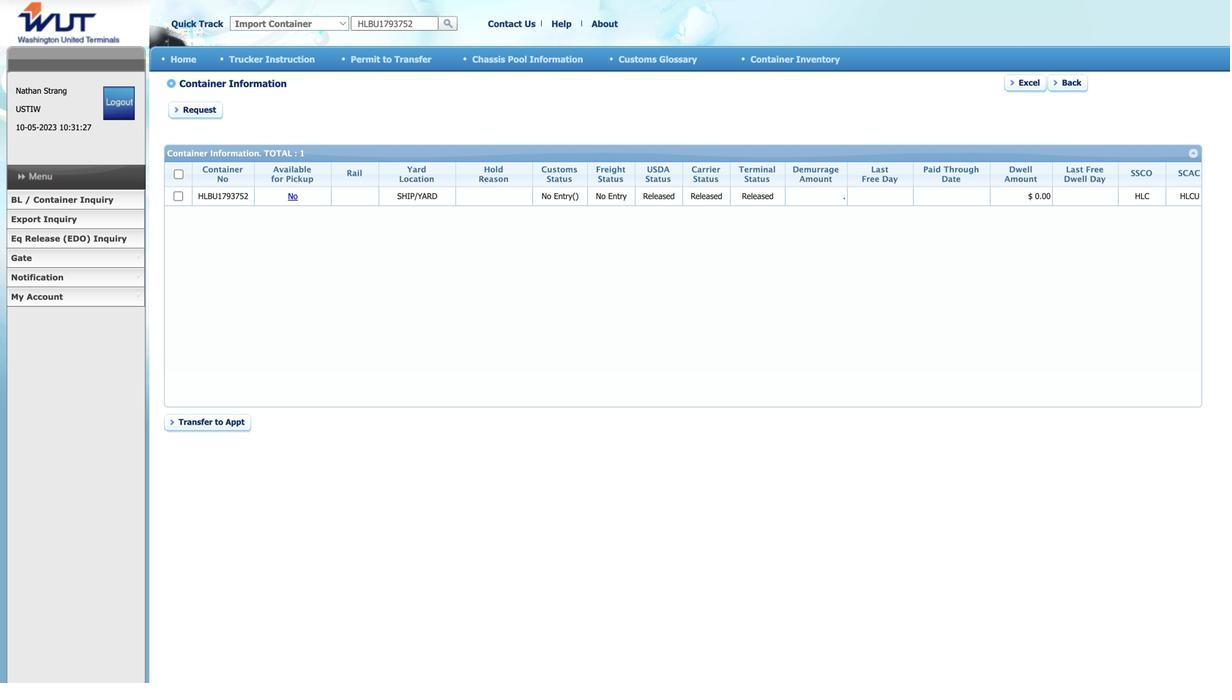 Task type: describe. For each thing, give the bounding box(es) containing it.
permit
[[351, 54, 380, 64]]

(edo)
[[63, 234, 91, 244]]

container inventory
[[751, 54, 840, 64]]

inventory
[[797, 54, 840, 64]]

eq release (edo) inquiry link
[[7, 229, 145, 249]]

10-05-2023 10:31:27
[[16, 122, 91, 132]]

0 vertical spatial container
[[751, 54, 794, 64]]

about link
[[592, 18, 618, 29]]

home
[[171, 54, 196, 64]]

inquiry for (edo)
[[93, 234, 127, 244]]

inquiry for container
[[80, 195, 114, 205]]

notification
[[11, 272, 64, 282]]

export inquiry
[[11, 214, 77, 224]]

eq
[[11, 234, 22, 244]]

transfer
[[395, 54, 432, 64]]

to
[[383, 54, 392, 64]]

nathan
[[16, 86, 41, 96]]

customs glossary
[[619, 54, 697, 64]]

/
[[25, 195, 31, 205]]

gate
[[11, 253, 32, 263]]

chassis pool information
[[472, 54, 583, 64]]

contact us link
[[488, 18, 536, 29]]

pool
[[508, 54, 527, 64]]

10-
[[16, 122, 28, 132]]

instruction
[[266, 54, 315, 64]]

my account
[[11, 292, 63, 302]]

strang
[[44, 86, 67, 96]]

bl / container inquiry
[[11, 195, 114, 205]]

permit to transfer
[[351, 54, 432, 64]]

account
[[27, 292, 63, 302]]

help
[[552, 18, 572, 29]]

gate link
[[7, 249, 145, 268]]

2023
[[39, 122, 57, 132]]

trucker instruction
[[229, 54, 315, 64]]

export
[[11, 214, 41, 224]]



Task type: vqa. For each thing, say whether or not it's contained in the screenshot.
the inquiry within the the BL / Container Inquiry link
no



Task type: locate. For each thing, give the bounding box(es) containing it.
chassis
[[472, 54, 505, 64]]

container
[[751, 54, 794, 64], [33, 195, 77, 205]]

inquiry inside export inquiry link
[[43, 214, 77, 224]]

0 horizontal spatial container
[[33, 195, 77, 205]]

export inquiry link
[[7, 210, 145, 229]]

bl
[[11, 195, 22, 205]]

1 horizontal spatial container
[[751, 54, 794, 64]]

information
[[530, 54, 583, 64]]

nathan strang
[[16, 86, 67, 96]]

inquiry right (edo)
[[93, 234, 127, 244]]

0 vertical spatial inquiry
[[80, 195, 114, 205]]

my account link
[[7, 288, 145, 307]]

container up 'export inquiry' at the left of page
[[33, 195, 77, 205]]

contact
[[488, 18, 522, 29]]

glossary
[[660, 54, 697, 64]]

help link
[[552, 18, 572, 29]]

contact us
[[488, 18, 536, 29]]

us
[[525, 18, 536, 29]]

quick track
[[171, 18, 223, 29]]

container left inventory
[[751, 54, 794, 64]]

trucker
[[229, 54, 263, 64]]

inquiry inside the eq release (edo) inquiry link
[[93, 234, 127, 244]]

05-
[[28, 122, 39, 132]]

1 vertical spatial container
[[33, 195, 77, 205]]

2 vertical spatial inquiry
[[93, 234, 127, 244]]

my
[[11, 292, 24, 302]]

track
[[199, 18, 223, 29]]

None text field
[[351, 16, 439, 31]]

10:31:27
[[59, 122, 91, 132]]

inquiry inside bl / container inquiry link
[[80, 195, 114, 205]]

ustiw
[[16, 104, 41, 114]]

bl / container inquiry link
[[7, 190, 145, 210]]

notification link
[[7, 268, 145, 288]]

release
[[25, 234, 60, 244]]

quick
[[171, 18, 196, 29]]

about
[[592, 18, 618, 29]]

1 vertical spatial inquiry
[[43, 214, 77, 224]]

eq release (edo) inquiry
[[11, 234, 127, 244]]

inquiry down bl / container inquiry
[[43, 214, 77, 224]]

login image
[[103, 86, 135, 120]]

customs
[[619, 54, 657, 64]]

inquiry up export inquiry link
[[80, 195, 114, 205]]

inquiry
[[80, 195, 114, 205], [43, 214, 77, 224], [93, 234, 127, 244]]



